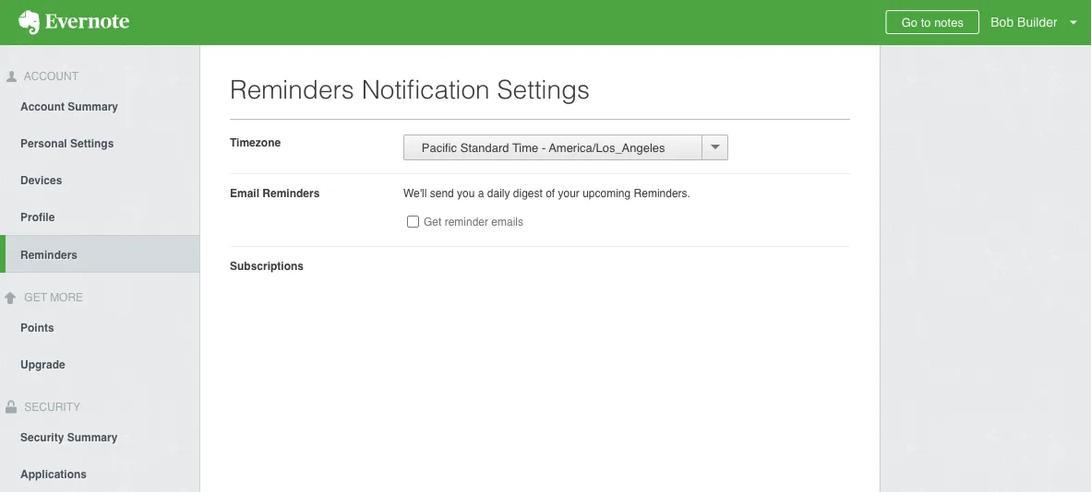 Task type: describe. For each thing, give the bounding box(es) containing it.
notes
[[934, 15, 964, 29]]

upgrade
[[20, 359, 65, 372]]

reminders for reminders link
[[20, 249, 78, 262]]

applications link
[[0, 455, 199, 492]]

america/los_angeles
[[549, 141, 665, 155]]

devices link
[[0, 161, 199, 198]]

Get reminder emails checkbox
[[407, 216, 419, 228]]

account summary
[[20, 100, 118, 113]]

personal
[[20, 137, 67, 150]]

pacific
[[422, 141, 457, 155]]

account for account
[[21, 70, 78, 83]]

go to notes link
[[886, 10, 979, 34]]

upgrade link
[[0, 346, 199, 383]]

standard
[[460, 141, 509, 155]]

emails
[[491, 216, 523, 229]]

daily
[[487, 187, 510, 200]]

security summary link
[[0, 419, 199, 455]]

email
[[230, 187, 259, 200]]

of
[[546, 187, 555, 200]]

digest
[[513, 187, 543, 200]]

0 horizontal spatial settings
[[70, 137, 114, 150]]

pacific standard time - america/los_angeles
[[412, 141, 665, 155]]

send
[[430, 187, 454, 200]]

profile link
[[0, 198, 199, 235]]

reminder
[[445, 216, 488, 229]]

bob
[[991, 15, 1014, 30]]

reminders.
[[634, 187, 690, 200]]

bob builder
[[991, 15, 1058, 30]]

personal settings
[[20, 137, 114, 150]]

points
[[20, 322, 54, 335]]

upcoming
[[583, 187, 631, 200]]

you
[[457, 187, 475, 200]]

your
[[558, 187, 580, 200]]

reminders for reminders notification settings
[[230, 75, 354, 104]]



Task type: locate. For each thing, give the bounding box(es) containing it.
get more
[[21, 291, 83, 304]]

timezone
[[230, 136, 281, 149]]

settings up devices link
[[70, 137, 114, 150]]

devices
[[20, 174, 62, 187]]

subscriptions
[[230, 260, 304, 273]]

reminders up timezone
[[230, 75, 354, 104]]

reminders
[[230, 75, 354, 104], [262, 187, 320, 200], [20, 249, 78, 262]]

builder
[[1017, 15, 1058, 30]]

a
[[478, 187, 484, 200]]

account up the personal
[[20, 100, 65, 113]]

security up applications
[[20, 431, 64, 444]]

reminders notification settings
[[230, 75, 590, 104]]

account
[[21, 70, 78, 83], [20, 100, 65, 113]]

account up account summary
[[21, 70, 78, 83]]

summary
[[68, 100, 118, 113], [67, 431, 118, 444]]

0 vertical spatial get
[[424, 216, 442, 229]]

time
[[512, 141, 538, 155]]

security inside security summary link
[[20, 431, 64, 444]]

1 horizontal spatial get
[[424, 216, 442, 229]]

reminders down the profile on the left top of page
[[20, 249, 78, 262]]

security for security summary
[[20, 431, 64, 444]]

summary up personal settings link
[[68, 100, 118, 113]]

security
[[21, 401, 80, 414], [20, 431, 64, 444]]

get up points
[[24, 291, 47, 304]]

email reminders
[[230, 187, 320, 200]]

evernote image
[[0, 10, 148, 35]]

1 vertical spatial account
[[20, 100, 65, 113]]

summary for security summary
[[67, 431, 118, 444]]

-
[[542, 141, 546, 155]]

security up security summary
[[21, 401, 80, 414]]

account summary link
[[0, 88, 199, 124]]

0 vertical spatial security
[[21, 401, 80, 414]]

settings
[[497, 75, 590, 104], [70, 137, 114, 150]]

to
[[921, 15, 931, 29]]

reminders inside reminders link
[[20, 249, 78, 262]]

points link
[[0, 309, 199, 346]]

go
[[902, 15, 918, 29]]

1 vertical spatial get
[[24, 291, 47, 304]]

1 horizontal spatial settings
[[497, 75, 590, 104]]

settings up -
[[497, 75, 590, 104]]

get for get more
[[24, 291, 47, 304]]

0 vertical spatial reminders
[[230, 75, 354, 104]]

0 vertical spatial account
[[21, 70, 78, 83]]

personal settings link
[[0, 124, 199, 161]]

get
[[424, 216, 442, 229], [24, 291, 47, 304]]

2 vertical spatial reminders
[[20, 249, 78, 262]]

get for get reminder emails
[[424, 216, 442, 229]]

security for security
[[21, 401, 80, 414]]

1 vertical spatial reminders
[[262, 187, 320, 200]]

get reminder emails
[[424, 216, 523, 229]]

1 vertical spatial security
[[20, 431, 64, 444]]

we'll
[[403, 187, 427, 200]]

reminders link
[[6, 235, 199, 273]]

go to notes
[[902, 15, 964, 29]]

summary for account summary
[[68, 100, 118, 113]]

bob builder link
[[986, 0, 1091, 45]]

account for account summary
[[20, 100, 65, 113]]

0 vertical spatial settings
[[497, 75, 590, 104]]

security summary
[[20, 431, 118, 444]]

notification
[[361, 75, 490, 104]]

evernote link
[[0, 0, 148, 45]]

reminders right email
[[262, 187, 320, 200]]

get right get reminder emails 'checkbox'
[[424, 216, 442, 229]]

applications
[[20, 468, 87, 481]]

1 vertical spatial summary
[[67, 431, 118, 444]]

0 horizontal spatial get
[[24, 291, 47, 304]]

more
[[50, 291, 83, 304]]

0 vertical spatial summary
[[68, 100, 118, 113]]

1 vertical spatial settings
[[70, 137, 114, 150]]

summary up applications link
[[67, 431, 118, 444]]

we'll send you a daily digest of your upcoming reminders.
[[403, 187, 690, 200]]

profile
[[20, 211, 55, 224]]



Task type: vqa. For each thing, say whether or not it's contained in the screenshot.
address
no



